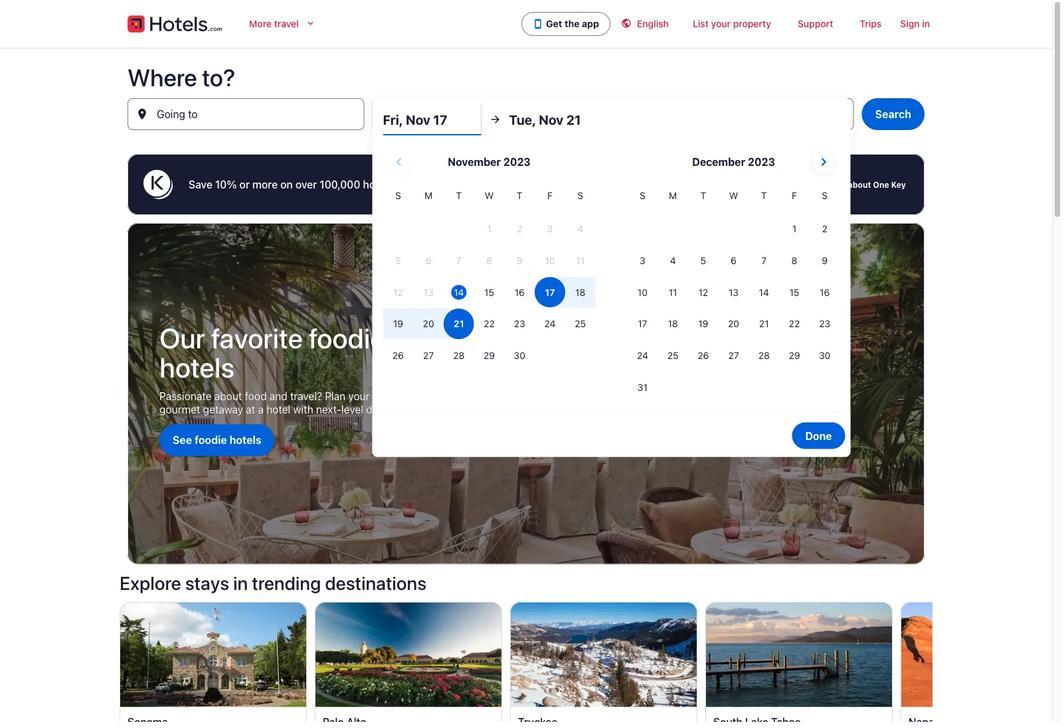 Task type: vqa. For each thing, say whether or not it's contained in the screenshot.


Task type: locate. For each thing, give the bounding box(es) containing it.
directional image
[[489, 114, 501, 126]]

1 14 from the left
[[454, 287, 464, 298]]

1 22 button from the left
[[474, 309, 505, 340]]

w for november
[[485, 190, 494, 201]]

0 horizontal spatial your
[[348, 390, 370, 403]]

27 inside december 2023 element
[[729, 350, 739, 361]]

1 15 button from the left
[[474, 277, 505, 308]]

get
[[546, 18, 563, 29]]

24 inside november 2023 element
[[545, 319, 556, 330]]

17 button
[[628, 309, 658, 340]]

25 inside november 2023 element
[[575, 319, 586, 330]]

1 horizontal spatial 29
[[789, 350, 800, 361]]

0 horizontal spatial about
[[214, 390, 242, 403]]

1 28 from the left
[[453, 350, 465, 361]]

1 vertical spatial foodie
[[195, 434, 227, 447]]

application
[[383, 146, 840, 404]]

15 inside november 2023 element
[[484, 287, 494, 298]]

2 2023 from the left
[[748, 156, 775, 168]]

2 14 from the left
[[759, 287, 769, 298]]

1 horizontal spatial 2023
[[748, 156, 775, 168]]

s right "you" on the right of the page
[[640, 190, 646, 201]]

on
[[281, 178, 293, 191]]

1 horizontal spatial 28
[[759, 350, 770, 361]]

26 button down 19 button
[[688, 341, 719, 371]]

t right tiers
[[761, 190, 767, 201]]

23 for second 23 button from the left
[[819, 319, 831, 330]]

17
[[433, 112, 447, 127], [424, 113, 434, 126], [638, 319, 648, 330]]

t left tiers
[[701, 190, 706, 201]]

16
[[515, 287, 525, 298], [820, 287, 830, 298]]

1 horizontal spatial 23
[[819, 319, 831, 330]]

4 s from the left
[[822, 190, 828, 201]]

0 horizontal spatial 14
[[454, 287, 464, 298]]

26 button up "dining."
[[383, 341, 413, 371]]

2 30 button from the left
[[810, 341, 840, 371]]

1 horizontal spatial 15 button
[[780, 277, 810, 308]]

sign in
[[901, 18, 930, 29]]

1 vertical spatial the
[[703, 178, 719, 191]]

12 button
[[688, 277, 719, 308]]

prices
[[463, 178, 494, 191]]

0 horizontal spatial 15
[[484, 287, 494, 298]]

10%
[[215, 178, 237, 191]]

17 left -
[[424, 113, 434, 126]]

29 inside december 2023 element
[[789, 350, 800, 361]]

6 button
[[719, 246, 749, 276]]

1 horizontal spatial 26
[[698, 350, 709, 361]]

with down previous month 'icon'
[[396, 178, 417, 191]]

22 for second 22 button
[[789, 319, 800, 330]]

trending
[[252, 573, 321, 595]]

s left as
[[578, 190, 583, 201]]

s down previous month 'icon'
[[395, 190, 401, 201]]

save
[[189, 178, 212, 191]]

nov 17 - nov 21 button
[[372, 98, 609, 130]]

f inside december 2023 element
[[792, 190, 797, 201]]

1 vertical spatial 25 button
[[658, 341, 688, 371]]

your up level
[[348, 390, 370, 403]]

0 horizontal spatial 29 button
[[474, 341, 505, 371]]

0 vertical spatial the
[[565, 18, 580, 29]]

1 button
[[780, 214, 810, 244]]

w inside november 2023 element
[[485, 190, 494, 201]]

15 button
[[474, 277, 505, 308], [780, 277, 810, 308]]

0 horizontal spatial m
[[425, 190, 433, 201]]

24 button inside november 2023 element
[[535, 309, 565, 340]]

w for december
[[730, 190, 738, 201]]

0 vertical spatial 24
[[545, 319, 556, 330]]

17 left 18
[[638, 319, 648, 330]]

2 button
[[810, 214, 840, 244]]

2 m from the left
[[669, 190, 677, 201]]

1 27 button from the left
[[413, 341, 444, 371]]

about inside our favorite foodie hotels passionate about food and travel? plan your gourmet getaway at a hotel with next-level dining.
[[214, 390, 242, 403]]

25 left 17 button
[[575, 319, 586, 330]]

dining.
[[366, 404, 399, 416]]

2 27 from the left
[[729, 350, 739, 361]]

f up 1
[[792, 190, 797, 201]]

f right savings
[[548, 190, 553, 201]]

15 button right today element
[[474, 277, 505, 308]]

17 inside december 2023 element
[[638, 319, 648, 330]]

tue, nov 21 button
[[509, 104, 608, 136]]

2 26 button from the left
[[688, 341, 719, 371]]

29 for 1st 29 button from the right
[[789, 350, 800, 361]]

0 horizontal spatial in
[[233, 573, 248, 595]]

2 26 from the left
[[698, 350, 709, 361]]

0 horizontal spatial 22 button
[[474, 309, 505, 340]]

hotels down previous month 'icon'
[[363, 178, 393, 191]]

search button
[[862, 98, 925, 130]]

w inside december 2023 element
[[730, 190, 738, 201]]

0 horizontal spatial 23 button
[[505, 309, 535, 340]]

0 horizontal spatial 28
[[453, 350, 465, 361]]

24 button
[[535, 309, 565, 340], [628, 341, 658, 371]]

about
[[848, 180, 871, 189], [214, 390, 242, 403]]

0 horizontal spatial 26
[[393, 350, 404, 361]]

14 inside december 2023 element
[[759, 287, 769, 298]]

9
[[822, 255, 828, 266]]

with down travel?
[[293, 404, 313, 416]]

0 vertical spatial 25
[[575, 319, 586, 330]]

show previous card image
[[112, 669, 128, 685]]

22 inside december 2023 element
[[789, 319, 800, 330]]

nov
[[406, 112, 431, 127], [539, 112, 564, 127], [402, 113, 421, 126], [445, 113, 464, 126]]

14
[[454, 287, 464, 298], [759, 287, 769, 298]]

your right list
[[711, 18, 731, 29]]

5 button
[[688, 246, 719, 276]]

and
[[270, 390, 288, 403]]

0 vertical spatial 25 button
[[565, 309, 596, 340]]

28 down today element
[[453, 350, 465, 361]]

21 right 20 button
[[759, 319, 769, 330]]

1 27 from the left
[[423, 350, 434, 361]]

t right the –
[[517, 190, 523, 201]]

1 horizontal spatial w
[[730, 190, 738, 201]]

1 horizontal spatial 16
[[820, 287, 830, 298]]

1 f from the left
[[548, 190, 553, 201]]

about left one
[[848, 180, 871, 189]]

26 button
[[383, 341, 413, 371], [688, 341, 719, 371]]

25 button left 17 button
[[565, 309, 596, 340]]

28 down 21 'button'
[[759, 350, 770, 361]]

you
[[612, 178, 630, 191]]

property
[[733, 18, 771, 29]]

0 horizontal spatial 16
[[515, 287, 525, 298]]

1 horizontal spatial 23 button
[[810, 309, 840, 340]]

0 horizontal spatial 27 button
[[413, 341, 444, 371]]

application containing november 2023
[[383, 146, 840, 404]]

1 horizontal spatial 27
[[729, 350, 739, 361]]

show next card image
[[925, 669, 941, 685]]

0 horizontal spatial 15 button
[[474, 277, 505, 308]]

22
[[484, 319, 495, 330], [789, 319, 800, 330]]

15 button down 8 button
[[780, 277, 810, 308]]

1 23 from the left
[[514, 319, 525, 330]]

0 horizontal spatial 22
[[484, 319, 495, 330]]

1 horizontal spatial 30 button
[[810, 341, 840, 371]]

2 23 from the left
[[819, 319, 831, 330]]

1 15 from the left
[[484, 287, 494, 298]]

19
[[699, 319, 709, 330]]

1 s from the left
[[395, 190, 401, 201]]

1 w from the left
[[485, 190, 494, 201]]

1 16 button from the left
[[505, 277, 535, 308]]

stays
[[185, 573, 229, 595]]

december 2023
[[692, 156, 775, 168]]

2 w from the left
[[730, 190, 738, 201]]

t left prices
[[456, 190, 462, 201]]

1 16 from the left
[[515, 287, 525, 298]]

about up getaway
[[214, 390, 242, 403]]

2023 right december
[[748, 156, 775, 168]]

1 horizontal spatial foodie
[[309, 322, 385, 355]]

2 15 from the left
[[790, 287, 800, 298]]

28 inside december 2023 element
[[759, 350, 770, 361]]

2 16 button from the left
[[810, 277, 840, 308]]

24
[[545, 319, 556, 330], [637, 350, 648, 361]]

0 horizontal spatial 23
[[514, 319, 525, 330]]

27 inside november 2023 element
[[423, 350, 434, 361]]

2 28 from the left
[[759, 350, 770, 361]]

w left the –
[[485, 190, 494, 201]]

food
[[245, 390, 267, 403]]

1 horizontal spatial 26 button
[[688, 341, 719, 371]]

26 up "dining."
[[393, 350, 404, 361]]

w down 'december 2023'
[[730, 190, 738, 201]]

2 30 from the left
[[819, 350, 831, 361]]

4
[[670, 255, 676, 266]]

0 vertical spatial your
[[711, 18, 731, 29]]

0 vertical spatial foodie
[[309, 322, 385, 355]]

m inside november 2023 element
[[425, 190, 433, 201]]

1 22 from the left
[[484, 319, 495, 330]]

1 horizontal spatial 24 button
[[628, 341, 658, 371]]

dine under a verdant mosaic of plant life in the city. image
[[128, 223, 925, 565]]

0 horizontal spatial 24
[[545, 319, 556, 330]]

sign in button
[[895, 11, 936, 37]]

22 inside november 2023 element
[[484, 319, 495, 330]]

save 10% or more on over 100,000 hotels with member prices – savings get better as you climb through the tiers
[[189, 178, 744, 191]]

getaway
[[203, 404, 243, 416]]

2 f from the left
[[792, 190, 797, 201]]

0 horizontal spatial 26 button
[[383, 341, 413, 371]]

2 29 from the left
[[789, 350, 800, 361]]

get
[[546, 178, 562, 191]]

1 vertical spatial your
[[348, 390, 370, 403]]

hotels down at
[[230, 434, 262, 447]]

1 m from the left
[[425, 190, 433, 201]]

0 vertical spatial in
[[922, 18, 930, 29]]

0 vertical spatial about
[[848, 180, 871, 189]]

0 horizontal spatial 25
[[575, 319, 586, 330]]

7 button
[[749, 246, 780, 276]]

1 horizontal spatial in
[[922, 18, 930, 29]]

4 t from the left
[[761, 190, 767, 201]]

2023 up savings
[[504, 156, 531, 168]]

1 horizontal spatial about
[[848, 180, 871, 189]]

1 horizontal spatial 22
[[789, 319, 800, 330]]

w
[[485, 190, 494, 201], [730, 190, 738, 201]]

your
[[711, 18, 731, 29], [348, 390, 370, 403]]

24 for 24 "button" within the november 2023 element
[[545, 319, 556, 330]]

28 button down 21 'button'
[[749, 341, 780, 371]]

next-
[[316, 404, 342, 416]]

s down learn
[[822, 190, 828, 201]]

0 horizontal spatial with
[[293, 404, 313, 416]]

16 button down 9 button
[[810, 277, 840, 308]]

previous month image
[[391, 154, 407, 170]]

1 horizontal spatial 14
[[759, 287, 769, 298]]

english button
[[611, 11, 680, 37]]

gourmet
[[159, 404, 200, 416]]

the left tiers
[[703, 178, 719, 191]]

21 right tue,
[[567, 112, 581, 127]]

0 vertical spatial with
[[396, 178, 417, 191]]

16 right today element
[[515, 287, 525, 298]]

1 horizontal spatial 30
[[819, 350, 831, 361]]

1 horizontal spatial 14 button
[[749, 277, 780, 308]]

0 horizontal spatial 16 button
[[505, 277, 535, 308]]

16 inside november 2023 element
[[515, 287, 525, 298]]

8 button
[[780, 246, 810, 276]]

9 button
[[810, 246, 840, 276]]

2 vertical spatial hotels
[[230, 434, 262, 447]]

15 right today element
[[484, 287, 494, 298]]

1 horizontal spatial m
[[669, 190, 677, 201]]

1 vertical spatial with
[[293, 404, 313, 416]]

30
[[514, 350, 526, 361], [819, 350, 831, 361]]

2 22 from the left
[[789, 319, 800, 330]]

29 button
[[474, 341, 505, 371], [780, 341, 810, 371]]

24 inside december 2023 element
[[637, 350, 648, 361]]

foodie up plan
[[309, 322, 385, 355]]

m for december 2023
[[669, 190, 677, 201]]

1 horizontal spatial the
[[703, 178, 719, 191]]

1 horizontal spatial 21
[[567, 112, 581, 127]]

16 down 9 button
[[820, 287, 830, 298]]

2 16 from the left
[[820, 287, 830, 298]]

18 button
[[658, 309, 688, 340]]

see foodie hotels link
[[159, 425, 275, 457]]

28 button down today element
[[444, 341, 474, 371]]

november 2023 element
[[383, 189, 596, 373]]

3
[[640, 255, 646, 266]]

f inside november 2023 element
[[548, 190, 553, 201]]

t
[[456, 190, 462, 201], [517, 190, 523, 201], [701, 190, 706, 201], [761, 190, 767, 201]]

0 vertical spatial 24 button
[[535, 309, 565, 340]]

0 horizontal spatial 14 button
[[444, 277, 474, 308]]

as
[[598, 178, 609, 191]]

travel
[[274, 18, 299, 29]]

25 down 18 button
[[668, 350, 679, 361]]

1 vertical spatial hotels
[[159, 351, 235, 384]]

–
[[497, 178, 503, 191]]

1 vertical spatial 25
[[668, 350, 679, 361]]

1 26 from the left
[[393, 350, 404, 361]]

1 horizontal spatial 28 button
[[749, 341, 780, 371]]

2023 for november 2023
[[504, 156, 531, 168]]

more travel button
[[239, 11, 327, 37]]

8
[[792, 255, 798, 266]]

1 30 button from the left
[[505, 341, 535, 371]]

m right climb
[[669, 190, 677, 201]]

search
[[876, 108, 912, 121]]

0 horizontal spatial w
[[485, 190, 494, 201]]

1 30 from the left
[[514, 350, 526, 361]]

1 vertical spatial about
[[214, 390, 242, 403]]

1 horizontal spatial f
[[792, 190, 797, 201]]

2 horizontal spatial 21
[[759, 319, 769, 330]]

0 horizontal spatial 30 button
[[505, 341, 535, 371]]

hotels up passionate
[[159, 351, 235, 384]]

0 horizontal spatial f
[[548, 190, 553, 201]]

the right get
[[565, 18, 580, 29]]

1 vertical spatial in
[[233, 573, 248, 595]]

21 left directional image
[[466, 113, 477, 126]]

in right sign
[[922, 18, 930, 29]]

1 horizontal spatial 16 button
[[810, 277, 840, 308]]

1 horizontal spatial 27 button
[[719, 341, 749, 371]]

support
[[798, 18, 834, 29]]

26 down 19 button
[[698, 350, 709, 361]]

today element
[[451, 285, 467, 300]]

15 inside december 2023 element
[[790, 287, 800, 298]]

14 inside today element
[[454, 287, 464, 298]]

15 down 8 button
[[790, 287, 800, 298]]

foodie right see
[[195, 434, 227, 447]]

foodie
[[309, 322, 385, 355], [195, 434, 227, 447]]

1 horizontal spatial 25
[[668, 350, 679, 361]]

29 inside november 2023 element
[[484, 350, 495, 361]]

1 vertical spatial 24 button
[[628, 341, 658, 371]]

1 vertical spatial 24
[[637, 350, 648, 361]]

see foodie hotels
[[173, 434, 262, 447]]

16 button right today element
[[505, 277, 535, 308]]

1 2023 from the left
[[504, 156, 531, 168]]

hotels inside our favorite foodie hotels passionate about food and travel? plan your gourmet getaway at a hotel with next-level dining.
[[159, 351, 235, 384]]

through
[[662, 178, 701, 191]]

23 for first 23 button from left
[[514, 319, 525, 330]]

1 29 from the left
[[484, 350, 495, 361]]

over
[[296, 178, 317, 191]]

4 button
[[658, 246, 688, 276]]

1 horizontal spatial 15
[[790, 287, 800, 298]]

25 button down 18 button
[[658, 341, 688, 371]]

m inside december 2023 element
[[669, 190, 677, 201]]

1 28 button from the left
[[444, 341, 474, 371]]

22 button
[[474, 309, 505, 340], [780, 309, 810, 340]]

0 horizontal spatial 28 button
[[444, 341, 474, 371]]

0 horizontal spatial 29
[[484, 350, 495, 361]]

in right stays
[[233, 573, 248, 595]]

1 horizontal spatial 24
[[637, 350, 648, 361]]

0 horizontal spatial 27
[[423, 350, 434, 361]]

1 horizontal spatial your
[[711, 18, 731, 29]]

0 horizontal spatial 24 button
[[535, 309, 565, 340]]

0 horizontal spatial 30
[[514, 350, 526, 361]]

the inside our favorite foodie hotels main content
[[703, 178, 719, 191]]

0 horizontal spatial 2023
[[504, 156, 531, 168]]

28
[[453, 350, 465, 361], [759, 350, 770, 361]]

20
[[728, 319, 740, 330]]

1 horizontal spatial 29 button
[[780, 341, 810, 371]]

1 horizontal spatial 22 button
[[780, 309, 810, 340]]

2 23 button from the left
[[810, 309, 840, 340]]

11 button
[[658, 277, 688, 308]]

m left prices
[[425, 190, 433, 201]]



Task type: describe. For each thing, give the bounding box(es) containing it.
2 15 button from the left
[[780, 277, 810, 308]]

25 inside december 2023 element
[[668, 350, 679, 361]]

18
[[668, 319, 678, 330]]

30 inside december 2023 element
[[819, 350, 831, 361]]

2 s from the left
[[578, 190, 583, 201]]

2 14 button from the left
[[749, 277, 780, 308]]

tue,
[[509, 112, 536, 127]]

tue, nov 21
[[509, 112, 581, 127]]

list your property
[[693, 18, 771, 29]]

29 for 2nd 29 button from the right
[[484, 350, 495, 361]]

our favorite foodie hotels main content
[[0, 48, 1062, 723]]

30 button inside november 2023 element
[[505, 341, 535, 371]]

3 s from the left
[[640, 190, 646, 201]]

english
[[637, 18, 669, 29]]

a
[[258, 404, 264, 416]]

10
[[638, 287, 648, 298]]

fri, nov 17 button
[[383, 104, 481, 136]]

17 right fri,
[[433, 112, 447, 127]]

11
[[669, 287, 677, 298]]

get the app link
[[522, 12, 611, 36]]

0 horizontal spatial the
[[565, 18, 580, 29]]

26 inside december 2023 element
[[698, 350, 709, 361]]

16 inside december 2023 element
[[820, 287, 830, 298]]

m for november 2023
[[425, 190, 433, 201]]

nov inside button
[[406, 112, 431, 127]]

2 29 button from the left
[[780, 341, 810, 371]]

november
[[448, 156, 501, 168]]

explore
[[120, 573, 181, 595]]

november 2023
[[448, 156, 531, 168]]

f for december 2023
[[792, 190, 797, 201]]

where to?
[[128, 63, 236, 91]]

27 button inside november 2023 element
[[413, 341, 444, 371]]

1 t from the left
[[456, 190, 462, 201]]

20 button
[[719, 309, 749, 340]]

f for november 2023
[[548, 190, 553, 201]]

10 button
[[628, 277, 658, 308]]

3 t from the left
[[701, 190, 706, 201]]

download the app button image
[[533, 19, 544, 29]]

-
[[437, 113, 442, 126]]

hotel
[[267, 404, 291, 416]]

tiers
[[722, 178, 744, 191]]

12
[[699, 287, 708, 298]]

with inside our favorite foodie hotels passionate about food and travel? plan your gourmet getaway at a hotel with next-level dining.
[[293, 404, 313, 416]]

done
[[806, 430, 832, 442]]

trips link
[[847, 11, 895, 37]]

1 14 button from the left
[[444, 277, 474, 308]]

in inside our favorite foodie hotels main content
[[233, 573, 248, 595]]

our favorite foodie hotels passionate about food and travel? plan your gourmet getaway at a hotel with next-level dining.
[[159, 322, 399, 416]]

0 horizontal spatial 25 button
[[565, 309, 596, 340]]

december 2023 element
[[628, 189, 840, 404]]

24 button inside december 2023 element
[[628, 341, 658, 371]]

0 horizontal spatial 21
[[466, 113, 477, 126]]

december
[[692, 156, 746, 168]]

one
[[873, 180, 890, 189]]

0 horizontal spatial foodie
[[195, 434, 227, 447]]

plan
[[325, 390, 346, 403]]

13
[[729, 287, 739, 298]]

6
[[731, 255, 737, 266]]

level
[[342, 404, 363, 416]]

17 inside button
[[424, 113, 434, 126]]

get the app
[[546, 18, 599, 29]]

1 26 button from the left
[[383, 341, 413, 371]]

member
[[420, 178, 461, 191]]

2 t from the left
[[517, 190, 523, 201]]

more
[[249, 18, 272, 29]]

app
[[582, 18, 599, 29]]

31
[[638, 382, 648, 393]]

24 for 24 "button" inside the december 2023 element
[[637, 350, 648, 361]]

1 horizontal spatial with
[[396, 178, 417, 191]]

5
[[701, 255, 706, 266]]

2 22 button from the left
[[780, 309, 810, 340]]

0 vertical spatial hotels
[[363, 178, 393, 191]]

see
[[173, 434, 192, 447]]

at
[[246, 404, 255, 416]]

1 29 button from the left
[[474, 341, 505, 371]]

small image
[[621, 18, 632, 29]]

where
[[128, 63, 197, 91]]

explore stays in trending destinations
[[120, 573, 427, 595]]

fri, nov 17
[[383, 112, 447, 127]]

100,000
[[320, 178, 360, 191]]

3 button
[[628, 246, 658, 276]]

fri,
[[383, 112, 403, 127]]

application inside our favorite foodie hotels main content
[[383, 146, 840, 404]]

destinations
[[325, 573, 427, 595]]

passionate
[[159, 390, 212, 403]]

13 button
[[719, 277, 749, 308]]

2 27 button from the left
[[719, 341, 749, 371]]

better
[[565, 178, 595, 191]]

2023 for december 2023
[[748, 156, 775, 168]]

more travel
[[249, 18, 299, 29]]

in inside 'dropdown button'
[[922, 18, 930, 29]]

favorite
[[211, 322, 303, 355]]

climb
[[632, 178, 659, 191]]

learn
[[824, 180, 846, 189]]

21 inside 'button'
[[759, 319, 769, 330]]

26 inside november 2023 element
[[393, 350, 404, 361]]

your inside our favorite foodie hotels passionate about food and travel? plan your gourmet getaway at a hotel with next-level dining.
[[348, 390, 370, 403]]

1 23 button from the left
[[505, 309, 535, 340]]

savings
[[506, 178, 543, 191]]

next month image
[[816, 154, 832, 170]]

learn about one key link
[[821, 174, 909, 195]]

support link
[[785, 11, 847, 37]]

list
[[693, 18, 709, 29]]

7
[[762, 255, 767, 266]]

key
[[892, 180, 906, 189]]

28 inside november 2023 element
[[453, 350, 465, 361]]

31 button
[[628, 373, 658, 403]]

sign
[[901, 18, 920, 29]]

2 28 button from the left
[[749, 341, 780, 371]]

1
[[793, 224, 797, 234]]

foodie inside our favorite foodie hotels passionate about food and travel? plan your gourmet getaway at a hotel with next-level dining.
[[309, 322, 385, 355]]

done button
[[792, 423, 846, 449]]

list your property link
[[680, 11, 785, 37]]

hotels logo image
[[128, 13, 223, 35]]

to?
[[202, 63, 236, 91]]

30 inside november 2023 element
[[514, 350, 526, 361]]

22 for 2nd 22 button from right
[[484, 319, 495, 330]]

19 button
[[688, 309, 719, 340]]

1 horizontal spatial 25 button
[[658, 341, 688, 371]]



